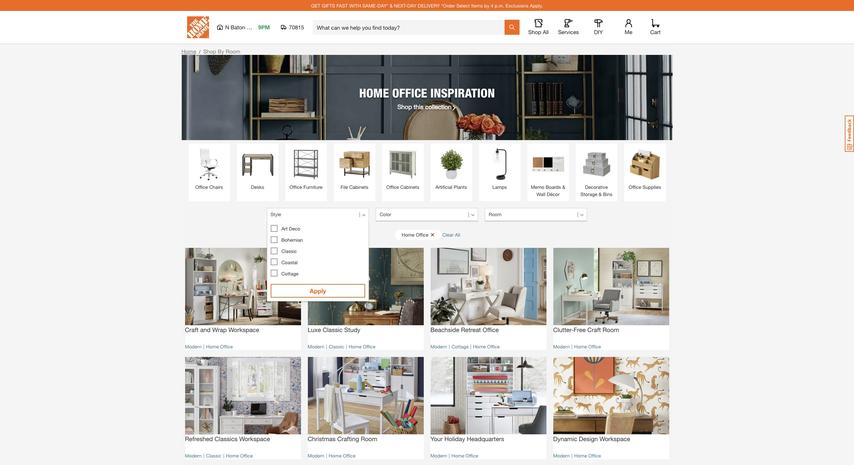 Task type: locate. For each thing, give the bounding box(es) containing it.
0 horizontal spatial classic link
[[206, 453, 222, 459]]

modern down and
[[185, 344, 202, 350]]

art
[[282, 226, 288, 232]]

modern down christmas
[[308, 453, 325, 459]]

decorative storage & bins image
[[580, 147, 614, 182]]

workspace right 'design'
[[600, 435, 631, 443]]

artificial plants image
[[434, 147, 469, 182]]

& right the day*
[[390, 3, 393, 8]]

office
[[392, 85, 427, 100], [196, 184, 208, 190], [290, 184, 302, 190], [387, 184, 399, 190], [629, 184, 642, 190], [416, 232, 429, 238], [483, 326, 499, 334], [220, 344, 233, 350], [363, 344, 376, 350], [488, 344, 500, 350], [589, 344, 601, 350], [240, 453, 253, 459], [343, 453, 356, 459], [466, 453, 479, 459], [589, 453, 601, 459]]

0 horizontal spatial cabinets
[[350, 184, 369, 190]]

classic
[[282, 248, 297, 254], [323, 326, 343, 334], [329, 344, 345, 350], [206, 453, 222, 459]]

all inside button
[[543, 29, 549, 35]]

cabinets inside "link"
[[350, 184, 369, 190]]

classic right luxe
[[323, 326, 343, 334]]

n baton rouge
[[225, 24, 263, 30]]

all for clear all
[[455, 232, 461, 238]]

modern link down luxe
[[308, 344, 325, 350]]

home office link down beachside retreat office link
[[473, 344, 500, 350]]

get
[[311, 3, 321, 8]]

classic down luxe classic study
[[329, 344, 345, 350]]

cottage link
[[452, 344, 469, 350]]

1 vertical spatial all
[[455, 232, 461, 238]]

1 horizontal spatial cabinets
[[401, 184, 420, 190]]

office down your holiday headquarters
[[466, 453, 479, 459]]

desks image
[[240, 147, 275, 182]]

modern | home office
[[185, 344, 233, 350], [554, 344, 601, 350], [308, 453, 356, 459], [431, 453, 479, 459], [554, 453, 601, 459]]

all for shop all
[[543, 29, 549, 35]]

shop left 'this' at left top
[[398, 103, 412, 110]]

office down color button
[[416, 232, 429, 238]]

modern link down your
[[431, 453, 447, 459]]

&
[[390, 3, 393, 8], [563, 184, 566, 190], [599, 191, 602, 197]]

luxe classic study
[[308, 326, 361, 334]]

1 horizontal spatial shop
[[398, 103, 412, 110]]

clear
[[443, 232, 454, 238]]

classic link for classic
[[329, 344, 345, 350]]

0 vertical spatial modern | classic | home office
[[308, 344, 376, 350]]

clutter-free craft room link
[[554, 325, 670, 340]]

shop for shop this collection
[[398, 103, 412, 110]]

2 cabinets from the left
[[401, 184, 420, 190]]

& left 'bins'
[[599, 191, 602, 197]]

0 vertical spatial shop
[[529, 29, 542, 35]]

stretchy image image for clutter-free craft room
[[554, 248, 670, 325]]

apply
[[310, 287, 326, 295]]

modern link down dynamic
[[554, 453, 570, 459]]

0 vertical spatial classic link
[[329, 344, 345, 350]]

1 vertical spatial classic link
[[206, 453, 222, 459]]

shop
[[529, 29, 542, 35], [203, 48, 216, 55], [398, 103, 412, 110]]

2 horizontal spatial &
[[599, 191, 602, 197]]

desks
[[251, 184, 264, 190]]

1 cabinets from the left
[[350, 184, 369, 190]]

desks link
[[240, 147, 275, 191]]

classics
[[215, 435, 238, 443]]

boards
[[546, 184, 561, 190]]

modern | home office down the free at the right of the page
[[554, 344, 601, 350]]

exclusions
[[506, 3, 529, 8]]

classic link down luxe classic study
[[329, 344, 345, 350]]

& inside memo boards & wall décor
[[563, 184, 566, 190]]

all right clear
[[455, 232, 461, 238]]

| down dynamic
[[572, 453, 573, 459]]

headquarters
[[467, 435, 505, 443]]

modern | home office down holiday
[[431, 453, 479, 459]]

modern | cottage | home office
[[431, 344, 500, 350]]

stretchy image image for refreshed classics workspace
[[185, 357, 301, 435]]

modern down refreshed at left
[[185, 453, 202, 459]]

| down holiday
[[449, 453, 450, 459]]

modern link down christmas
[[308, 453, 325, 459]]

same-
[[363, 3, 378, 8]]

lamps image
[[483, 147, 517, 182]]

next-
[[394, 3, 408, 8]]

70815
[[289, 24, 304, 30]]

plants
[[454, 184, 467, 190]]

cabinets right file at the left of page
[[350, 184, 369, 190]]

shop inside button
[[529, 29, 542, 35]]

& right boards
[[563, 184, 566, 190]]

stretchy image image for your holiday headquarters
[[431, 357, 547, 435]]

style
[[271, 212, 281, 217]]

0 vertical spatial cottage
[[282, 271, 299, 277]]

your
[[431, 435, 443, 443]]

1 horizontal spatial &
[[563, 184, 566, 190]]

stretchy image image for luxe classic study
[[308, 248, 424, 325]]

modern link down beachside
[[431, 344, 447, 350]]

classic link down 'classics'
[[206, 453, 222, 459]]

cart
[[651, 29, 661, 35]]

baton
[[231, 24, 245, 30]]

room down lamps
[[489, 212, 502, 217]]

stretchy image image for christmas crafting room
[[308, 357, 424, 435]]

workspace
[[229, 326, 259, 334], [239, 435, 270, 443], [600, 435, 631, 443]]

by
[[485, 3, 490, 8]]

refreshed classics workspace link
[[185, 435, 301, 449]]

shop for shop all
[[529, 29, 542, 35]]

luxe classic study link
[[308, 325, 424, 340]]

modern link down clutter-
[[554, 344, 570, 350]]

art deco
[[282, 226, 300, 232]]

gifts
[[322, 3, 335, 8]]

1 horizontal spatial craft
[[588, 326, 601, 334]]

the home depot logo image
[[187, 16, 209, 38]]

0 horizontal spatial &
[[390, 3, 393, 8]]

color
[[380, 212, 392, 217]]

office cabinets link
[[386, 147, 421, 191]]

1 vertical spatial shop
[[203, 48, 216, 55]]

lamps
[[493, 184, 507, 190]]

1 vertical spatial modern | classic | home office
[[185, 453, 253, 459]]

modern link for dynamic
[[554, 453, 570, 459]]

0 horizontal spatial modern | classic | home office
[[185, 453, 253, 459]]

all
[[543, 29, 549, 35], [455, 232, 461, 238]]

modern | classic | home office down luxe classic study
[[308, 344, 376, 350]]

cottage down coastal
[[282, 271, 299, 277]]

room
[[226, 48, 241, 55], [489, 212, 502, 217], [603, 326, 620, 334], [361, 435, 378, 443]]

1 craft from the left
[[185, 326, 199, 334]]

craft left and
[[185, 326, 199, 334]]

room right by
[[226, 48, 241, 55]]

memo boards & wall décor link
[[531, 147, 566, 198]]

2 vertical spatial &
[[599, 191, 602, 197]]

furniture
[[304, 184, 323, 190]]

christmas crafting room link
[[308, 435, 424, 449]]

modern | classic | home office
[[308, 344, 376, 350], [185, 453, 253, 459]]

1 horizontal spatial all
[[543, 29, 549, 35]]

0 horizontal spatial cottage
[[282, 271, 299, 277]]

stretchy image image for craft and wrap workspace
[[185, 248, 301, 325]]

2 horizontal spatial shop
[[529, 29, 542, 35]]

craft right the free at the right of the page
[[588, 326, 601, 334]]

office cabinets image
[[386, 147, 421, 182]]

decorative storage & bins link
[[580, 147, 614, 198]]

all left 'services'
[[543, 29, 549, 35]]

modern down your
[[431, 453, 447, 459]]

0 horizontal spatial all
[[455, 232, 461, 238]]

2 craft from the left
[[588, 326, 601, 334]]

office chairs
[[196, 184, 223, 190]]

1 horizontal spatial modern | classic | home office
[[308, 344, 376, 350]]

deco
[[289, 226, 300, 232]]

modern | home office for holiday
[[431, 453, 479, 459]]

decorative storage & bins
[[581, 184, 613, 197]]

modern | home office down christmas
[[308, 453, 356, 459]]

by
[[218, 48, 224, 55]]

1 horizontal spatial classic link
[[329, 344, 345, 350]]

| left cottage link
[[449, 344, 450, 350]]

me
[[625, 29, 633, 35]]

What can we help you find today? search field
[[317, 20, 504, 34]]

home office link down wrap
[[206, 344, 233, 350]]

0 vertical spatial &
[[390, 3, 393, 8]]

office down office cabinets image
[[387, 184, 399, 190]]

shop right the /
[[203, 48, 216, 55]]

supplies
[[643, 184, 662, 190]]

1 horizontal spatial cottage
[[452, 344, 469, 350]]

modern | home office down and
[[185, 344, 233, 350]]

home office inspiration
[[359, 85, 495, 100]]

modern link for christmas
[[308, 453, 325, 459]]

& for memo boards & wall décor
[[563, 184, 566, 190]]

cabinets down office cabinets image
[[401, 184, 420, 190]]

0 horizontal spatial craft
[[185, 326, 199, 334]]

1 vertical spatial &
[[563, 184, 566, 190]]

classic down 'classics'
[[206, 453, 222, 459]]

| down and
[[203, 344, 205, 350]]

all inside button
[[455, 232, 461, 238]]

workspace right 'classics'
[[239, 435, 270, 443]]

office down refreshed classics workspace link
[[240, 453, 253, 459]]

office down crafting
[[343, 453, 356, 459]]

modern | classic | home office down 'classics'
[[185, 453, 253, 459]]

room inside button
[[489, 212, 502, 217]]

cabinets for file cabinets
[[350, 184, 369, 190]]

modern down dynamic
[[554, 453, 570, 459]]

modern link down and
[[185, 344, 202, 350]]

& inside 'decorative storage & bins'
[[599, 191, 602, 197]]

2 vertical spatial shop
[[398, 103, 412, 110]]

file
[[341, 184, 348, 190]]

modern | home office down 'design'
[[554, 453, 601, 459]]

shop down 'apply.'
[[529, 29, 542, 35]]

0 vertical spatial all
[[543, 29, 549, 35]]

and
[[200, 326, 211, 334]]

collection
[[425, 103, 452, 110]]

modern link down refreshed at left
[[185, 453, 202, 459]]

me button
[[618, 19, 640, 35]]

modern down luxe
[[308, 344, 325, 350]]

services
[[559, 29, 579, 35]]

cottage down 'beachside retreat office'
[[452, 344, 469, 350]]

n
[[225, 24, 229, 30]]

lamps link
[[483, 147, 517, 191]]

luxe
[[308, 326, 321, 334]]

classic link for classics
[[206, 453, 222, 459]]

modern link for refreshed
[[185, 453, 202, 459]]

home
[[182, 48, 196, 55], [359, 85, 389, 100], [402, 232, 415, 238], [206, 344, 219, 350], [349, 344, 362, 350], [473, 344, 486, 350], [575, 344, 588, 350], [226, 453, 239, 459], [329, 453, 342, 459], [452, 453, 465, 459], [575, 453, 588, 459]]

refreshed classics workspace
[[185, 435, 270, 443]]

stretchy image image
[[185, 248, 301, 325], [308, 248, 424, 325], [431, 248, 547, 325], [554, 248, 670, 325], [185, 357, 301, 435], [308, 357, 424, 435], [431, 357, 547, 435], [554, 357, 670, 435]]

office cabinets
[[387, 184, 420, 190]]



Task type: describe. For each thing, give the bounding box(es) containing it.
diy button
[[588, 19, 610, 35]]

| down study
[[346, 344, 347, 350]]

retreat
[[461, 326, 481, 334]]

workspace for refreshed classics workspace
[[239, 435, 270, 443]]

0 horizontal spatial shop
[[203, 48, 216, 55]]

modern link for beachside
[[431, 344, 447, 350]]

office supplies
[[629, 184, 662, 190]]

craft and wrap workspace link
[[185, 325, 301, 340]]

memo boards & wall décor
[[531, 184, 566, 197]]

workspace for dynamic design workspace
[[600, 435, 631, 443]]

dynamic design workspace link
[[554, 435, 670, 449]]

home office link down christmas crafting room
[[329, 453, 356, 459]]

christmas crafting room
[[308, 435, 378, 443]]

inspiration
[[431, 85, 495, 100]]

craft inside craft and wrap workspace link
[[185, 326, 199, 334]]

home office link down clutter-free craft room
[[575, 344, 601, 350]]

apply.
[[530, 3, 543, 8]]

office left chairs
[[196, 184, 208, 190]]

bins
[[603, 191, 613, 197]]

modern link for your
[[431, 453, 447, 459]]

office supplies link
[[628, 147, 663, 191]]

office right retreat
[[483, 326, 499, 334]]

home / shop by room
[[182, 48, 241, 55]]

chairs
[[209, 184, 223, 190]]

/
[[199, 49, 201, 55]]

shop this collection
[[398, 103, 452, 110]]

70815 button
[[281, 24, 305, 31]]

refreshed
[[185, 435, 213, 443]]

classic up coastal
[[282, 248, 297, 254]]

| down clutter-
[[572, 344, 573, 350]]

feedback link image
[[845, 115, 855, 152]]

rouge
[[247, 24, 263, 30]]

home office
[[402, 232, 429, 238]]

home office link down refreshed classics workspace link
[[226, 453, 253, 459]]

| down refreshed at left
[[203, 453, 205, 459]]

shop this collection link
[[398, 102, 457, 111]]

services button
[[558, 19, 580, 35]]

modern | home office for free
[[554, 344, 601, 350]]

study
[[345, 326, 361, 334]]

office down clutter-free craft room
[[589, 344, 601, 350]]

| down christmas
[[326, 453, 327, 459]]

office inside button
[[416, 232, 429, 238]]

office down dynamic design workspace
[[589, 453, 601, 459]]

memo boards & wall décor image
[[531, 147, 566, 182]]

craft inside clutter-free craft room link
[[588, 326, 601, 334]]

storage
[[581, 191, 598, 197]]

& for decorative storage & bins
[[599, 191, 602, 197]]

decorative
[[585, 184, 608, 190]]

office up 'this' at left top
[[392, 85, 427, 100]]

artificial
[[436, 184, 453, 190]]

office supplies image
[[628, 147, 663, 182]]

dynamic design workspace
[[554, 435, 631, 443]]

office down beachside retreat office link
[[488, 344, 500, 350]]

apply button
[[271, 284, 366, 298]]

your holiday headquarters
[[431, 435, 505, 443]]

home office link down your holiday headquarters
[[452, 453, 479, 459]]

crafting
[[338, 435, 359, 443]]

artificial plants link
[[434, 147, 469, 191]]

delivery
[[418, 3, 440, 8]]

diy
[[595, 29, 603, 35]]

office furniture
[[290, 184, 323, 190]]

items
[[471, 3, 483, 8]]

modern | home office for crafting
[[308, 453, 356, 459]]

office down craft and wrap workspace
[[220, 344, 233, 350]]

9pm
[[258, 24, 270, 30]]

shop all button
[[528, 19, 550, 35]]

cabinets for office cabinets
[[401, 184, 420, 190]]

classic inside luxe classic study link
[[323, 326, 343, 334]]

coastal
[[282, 259, 298, 265]]

| right cottage link
[[471, 344, 472, 350]]

modern | home office for design
[[554, 453, 601, 459]]

p.m.
[[495, 3, 505, 8]]

non lazy image image
[[182, 55, 673, 140]]

room right crafting
[[361, 435, 378, 443]]

file cabinets
[[341, 184, 369, 190]]

modern down beachside
[[431, 344, 447, 350]]

wall
[[537, 191, 546, 197]]

workspace right wrap
[[229, 326, 259, 334]]

beachside retreat office link
[[431, 325, 547, 340]]

home office button
[[395, 230, 442, 240]]

stretchy image image for beachside retreat office
[[431, 248, 547, 325]]

craft and wrap workspace
[[185, 326, 259, 334]]

office furniture image
[[289, 147, 324, 182]]

day
[[408, 3, 417, 8]]

*order
[[442, 3, 455, 8]]

fast
[[337, 3, 348, 8]]

clear all button
[[443, 229, 461, 241]]

| down 'classics'
[[223, 453, 224, 459]]

home inside button
[[402, 232, 415, 238]]

modern link for craft
[[185, 344, 202, 350]]

this
[[414, 103, 424, 110]]

your holiday headquarters link
[[431, 435, 547, 449]]

home office link down 'design'
[[575, 453, 601, 459]]

modern link for luxe
[[308, 344, 325, 350]]

day*
[[378, 3, 389, 8]]

shop all
[[529, 29, 549, 35]]

home link
[[182, 48, 196, 55]]

modern | home office for and
[[185, 344, 233, 350]]

bohemian
[[282, 237, 303, 243]]

décor
[[547, 191, 560, 197]]

memo
[[531, 184, 545, 190]]

beachside retreat office
[[431, 326, 499, 334]]

room right the free at the right of the page
[[603, 326, 620, 334]]

office chairs image
[[192, 147, 227, 182]]

beachside
[[431, 326, 460, 334]]

artificial plants
[[436, 184, 467, 190]]

room button
[[485, 208, 588, 222]]

office down luxe classic study link
[[363, 344, 376, 350]]

holiday
[[445, 435, 465, 443]]

cart link
[[648, 19, 663, 35]]

clear all
[[443, 232, 461, 238]]

office furniture link
[[289, 147, 324, 191]]

modern down clutter-
[[554, 344, 570, 350]]

file cabinets image
[[337, 147, 372, 182]]

christmas
[[308, 435, 336, 443]]

modern link for clutter-
[[554, 344, 570, 350]]

office chairs link
[[192, 147, 227, 191]]

home office link down luxe classic study link
[[349, 344, 376, 350]]

office left supplies at the right of the page
[[629, 184, 642, 190]]

office left the furniture
[[290, 184, 302, 190]]

modern | classic | home office for classic
[[308, 344, 376, 350]]

1 vertical spatial cottage
[[452, 344, 469, 350]]

dynamic
[[554, 435, 578, 443]]

free
[[574, 326, 586, 334]]

| down luxe classic study
[[326, 344, 327, 350]]

modern | classic | home office for classics
[[185, 453, 253, 459]]

stretchy image image for dynamic design workspace
[[554, 357, 670, 435]]

color button
[[376, 208, 479, 222]]

clutter-free craft room
[[554, 326, 620, 334]]

select
[[457, 3, 470, 8]]

file cabinets link
[[337, 147, 372, 191]]

4
[[491, 3, 494, 8]]



Task type: vqa. For each thing, say whether or not it's contained in the screenshot.
8.0Ah
no



